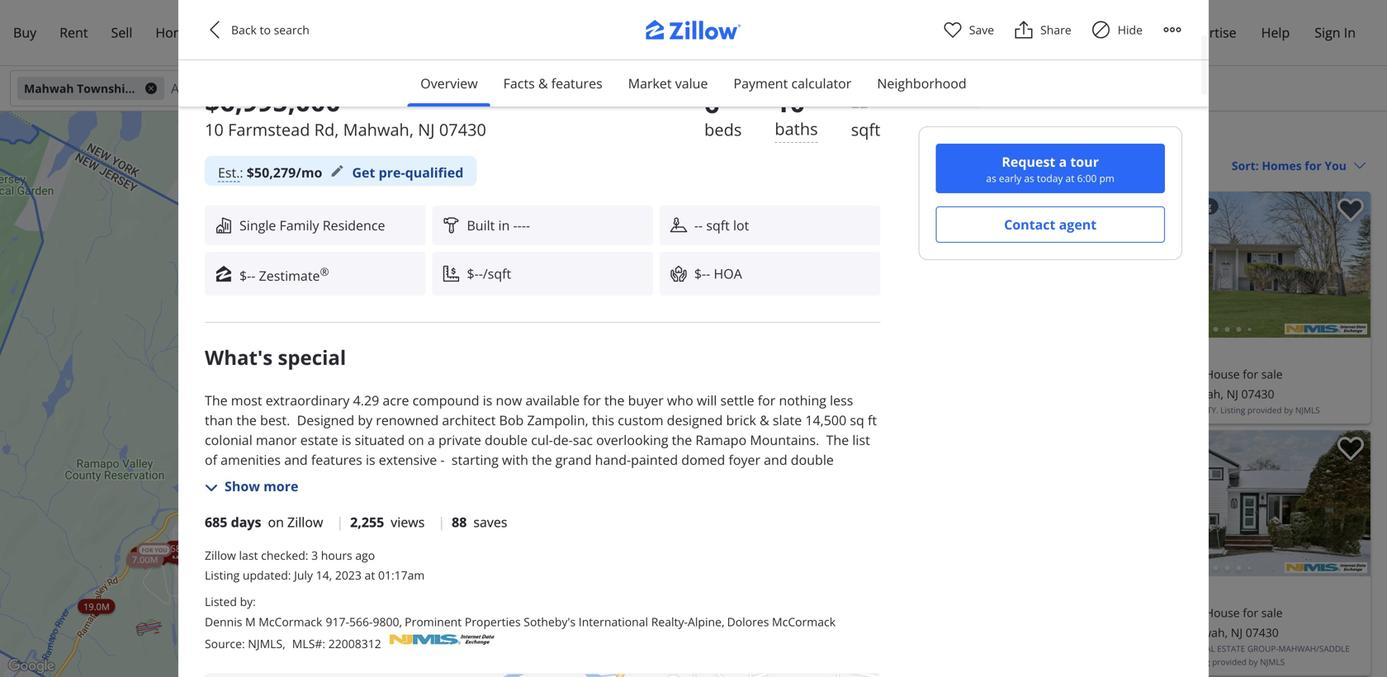 Task type: vqa. For each thing, say whether or not it's contained in the screenshot.
APT
no



Task type: describe. For each thing, give the bounding box(es) containing it.
zillow last checked:  3 hours ago listing updated: july 14, 2023 at 01:17am
[[205, 547, 425, 583]]

valley for ct,
[[861, 405, 889, 416]]

925k link
[[147, 548, 180, 562]]

terms of use link
[[637, 667, 685, 677]]

hoa image
[[670, 265, 688, 283]]

est. : $50,279/mo
[[218, 164, 322, 181]]

400k
[[472, 461, 493, 474]]

neighborhood
[[877, 74, 967, 92]]

home image
[[20, 87, 56, 123]]

heart image
[[943, 20, 963, 40]]

convenient to shopping
[[1094, 199, 1212, 213]]

319k
[[385, 413, 406, 426]]

430k
[[301, 571, 322, 583]]

show
[[225, 477, 260, 495]]

home loans
[[156, 24, 233, 41]]

williams for bayberry
[[1118, 405, 1156, 416]]

319k link
[[379, 412, 411, 427]]

house for 22 alexandra ct, mahwah, nj 07430
[[1205, 605, 1240, 621]]

chevron down image inside 'filters' element
[[436, 82, 449, 95]]

christie's
[[1088, 643, 1129, 654]]

- house for sale for 21 bayberry dr, mahwah, nj 07430
[[1199, 366, 1283, 382]]

nj inside the 9 aspen ct, mahwah, nj 07430 keller williams valley realty
[[907, 386, 919, 402]]

at inside zillow last checked:  3 hours ago listing updated: july 14, 2023 at 01:17am
[[365, 567, 375, 583]]

1 vertical spatial njmls
[[248, 636, 283, 651]]

399k
[[298, 576, 319, 588]]

07430 for 10 farmstead rd, mahwah, nj 07430
[[955, 625, 988, 640]]

save this home image for 21 bayberry dr, mahwah, nj 07430
[[1338, 198, 1364, 222]]

1 listing provided by njmls image from the top
[[1285, 324, 1368, 334]]

features
[[551, 74, 603, 92]]

ago
[[355, 547, 375, 563]]

685 days on zillow
[[205, 513, 323, 531]]

shortcuts
[[492, 667, 527, 677]]

contact agent
[[1004, 216, 1097, 233]]

1 vertical spatial .
[[1181, 657, 1183, 668]]

map data ©2024 google
[[537, 667, 627, 677]]

9800
[[373, 614, 399, 630]]

loans
[[196, 24, 233, 41]]

payment calculator
[[734, 74, 852, 92]]

mahwah, for 10 farmstead rd, mahwah, nj 07430
[[888, 625, 937, 640]]

property images, use arrow keys to navigate, image 1 of 50 group
[[785, 192, 1074, 338]]

for for 21 bayberry dr, mahwah, nj 07430
[[1243, 366, 1259, 382]]

estate
[[999, 127, 1049, 150]]

2 as from the left
[[1024, 171, 1035, 185]]

for you 690k
[[523, 462, 553, 481]]

finder
[[295, 24, 332, 41]]

valley for dr,
[[1158, 405, 1186, 416]]

farmstead inside $6,995,000 10 farmstead rd, mahwah, nj 07430
[[228, 118, 310, 141]]

. listing provided by njmls
[[1181, 657, 1285, 668]]

07430 for 22 alexandra ct, mahwah, nj 07430
[[1246, 625, 1279, 640]]

house for 21 bayberry dr, mahwah, nj 07430
[[1205, 366, 1240, 382]]

listed status list
[[205, 512, 881, 532]]

2 horizontal spatial chevron down image
[[819, 82, 833, 95]]

4.79m
[[136, 548, 162, 561]]

2 horizontal spatial ,
[[722, 614, 725, 630]]

690k
[[523, 469, 544, 481]]

88
[[452, 513, 467, 531]]

for you 1.10m
[[433, 445, 468, 464]]

2 units
[[184, 548, 212, 560]]

22008312
[[328, 636, 381, 651]]

pm
[[1100, 171, 1115, 185]]

property images, use arrow keys to navigate, image 1 of 22 group
[[1081, 192, 1371, 341]]

ct, for alexandra
[[1161, 625, 1176, 640]]

rent
[[60, 24, 88, 41]]

report a map error link
[[695, 667, 763, 677]]

585k
[[171, 542, 192, 554]]

williams for aspen
[[821, 405, 859, 416]]

450k
[[373, 388, 394, 400]]

0 vertical spatial chevron right image
[[223, 166, 243, 185]]

filters element
[[0, 66, 1387, 111]]

& inside 'main content'
[[1053, 127, 1065, 150]]

9 aspen ct, mahwah, nj 07430 image
[[785, 192, 1074, 338]]

zillow logo image
[[215, 265, 233, 283]]

1 horizontal spatial chevron down image
[[591, 82, 604, 95]]

9
[[791, 386, 798, 402]]

$- for $-- hoa
[[694, 265, 706, 282]]

3d tour
[[185, 544, 210, 552]]

bayberry
[[1104, 386, 1152, 402]]

10 baths
[[775, 84, 818, 140]]

21 bayberry dr, mahwah, nj 07430 keller williams valley realty . listing provided by njmls
[[1088, 386, 1320, 416]]

90k
[[201, 228, 217, 241]]

of
[[662, 667, 669, 677]]

a for request
[[1059, 153, 1067, 171]]

advertise
[[1179, 24, 1237, 41]]

market
[[628, 74, 672, 92]]

properties
[[465, 614, 521, 630]]

zillow inside zillow last checked:  3 hours ago listing updated: july 14, 2023 at 01:17am
[[205, 547, 236, 563]]

house type image
[[215, 216, 233, 235]]

est.
[[218, 164, 240, 181]]

22 alexandra ct, mahwah, nj 07430 image
[[1081, 430, 1371, 576]]

for for 7.00m
[[142, 546, 153, 554]]

in
[[498, 216, 510, 234]]

map
[[728, 667, 744, 677]]

hide image
[[1091, 20, 1111, 40]]

group-
[[1248, 643, 1279, 654]]

zillow inside listed status list
[[287, 513, 323, 531]]

450k link
[[367, 379, 406, 401]]

get
[[352, 164, 375, 181]]

399k link
[[292, 574, 325, 589]]

2 mccormack from the left
[[772, 614, 836, 630]]

to for convenient
[[1153, 199, 1164, 213]]

back to search link
[[205, 20, 329, 40]]

2,255
[[350, 513, 384, 531]]

2
[[184, 548, 189, 560]]

0 horizontal spatial chevron left image
[[205, 20, 225, 40]]

sale for 21 bayberry dr, mahwah, nj 07430
[[1262, 366, 1283, 382]]

1 mccormack from the left
[[259, 614, 322, 630]]

lot image
[[670, 216, 688, 235]]

main navigation
[[0, 0, 1387, 273]]

walkthrough
[[841, 438, 905, 452]]

alpine
[[688, 614, 722, 630]]

units
[[191, 548, 212, 560]]

hide
[[1118, 22, 1143, 38]]

provided inside '21 bayberry dr, mahwah, nj 07430 keller williams valley realty . listing provided by njmls'
[[1248, 405, 1282, 416]]

request a tour as early as today at 6:00 pm
[[986, 153, 1115, 185]]

keyboard shortcuts
[[455, 667, 527, 677]]

sqft for -- sqft lot
[[706, 216, 730, 234]]

lot
[[733, 216, 749, 234]]

9 aspen ct, mahwah, nj 07430 keller williams valley realty
[[791, 386, 955, 416]]

market value button
[[615, 60, 721, 107]]

listing inside '21 bayberry dr, mahwah, nj 07430 keller williams valley realty . listing provided by njmls'
[[1221, 405, 1246, 416]]

save
[[969, 22, 994, 38]]

19.0m link
[[78, 599, 115, 614]]

keller for aspen
[[791, 405, 819, 416]]

3d for 3d tour 619k
[[179, 543, 186, 551]]

property images, use arrow keys to navigate, image 1 of 39 group
[[1081, 430, 1371, 580]]

| for | 88 saves
[[438, 513, 445, 531]]

mahwah, for 21 bayberry dr, mahwah, nj 07430 keller williams valley realty . listing provided by njmls
[[1174, 386, 1224, 402]]

qualified
[[405, 164, 464, 181]]

ct, for aspen
[[837, 386, 852, 402]]

realty for ct,
[[892, 405, 920, 416]]

facts
[[503, 74, 535, 92]]

you for 7.00m
[[155, 546, 167, 554]]

1 vertical spatial provided
[[1212, 657, 1247, 668]]

keyboard
[[455, 667, 490, 677]]

90k link
[[195, 227, 223, 242]]

6 beds
[[705, 85, 742, 141]]

keyboard shortcuts button
[[455, 666, 527, 677]]

01:17am
[[378, 567, 425, 583]]

21 bayberry dr, mahwah, nj 07430 image
[[1081, 192, 1371, 338]]

estate
[[1217, 643, 1245, 654]]

in
[[1344, 24, 1356, 41]]

early
[[999, 171, 1022, 185]]

07430 for 21 bayberry dr, mahwah, nj 07430 keller williams valley realty . listing provided by njmls
[[1242, 386, 1275, 402]]

re-
[[690, 133, 708, 149]]

rentals
[[1111, 24, 1156, 41]]

1 as from the left
[[986, 171, 997, 185]]

| 88 saves
[[438, 513, 507, 531]]

tour
[[1071, 153, 1099, 171]]

use
[[671, 667, 685, 677]]

tour for 3d tour
[[194, 544, 210, 552]]



Task type: locate. For each thing, give the bounding box(es) containing it.
0 horizontal spatial zillow
[[205, 547, 236, 563]]

realty inside the 9 aspen ct, mahwah, nj 07430 keller williams valley realty
[[892, 405, 920, 416]]

listing down the 'real'
[[1185, 657, 1210, 668]]

realty
[[892, 405, 920, 416], [1188, 405, 1216, 416]]

facts & features
[[503, 74, 603, 92]]

0 horizontal spatial chevron down image
[[205, 481, 218, 495]]

valley inside '21 bayberry dr, mahwah, nj 07430 keller williams valley realty . listing provided by njmls'
[[1158, 405, 1186, 416]]

6
[[705, 85, 720, 121], [791, 605, 798, 621]]

rd, inside mahwah township nj real estate & homes for sale 'main content'
[[868, 625, 885, 640]]

realty down 9 aspen ct, mahwah, nj 07430 link
[[892, 405, 920, 416]]

$- right the hoa image
[[694, 265, 706, 282]]

sale up 21 bayberry dr, mahwah, nj 07430 "link"
[[1262, 366, 1283, 382]]

house up 22 alexandra ct, mahwah, nj 07430 link at bottom
[[1205, 605, 1240, 621]]

built
[[467, 216, 495, 234]]

to
[[260, 22, 271, 38], [1153, 199, 1164, 213]]

zillow
[[287, 513, 323, 531], [205, 547, 236, 563]]

provided down 21 bayberry dr, mahwah, nj 07430 "link"
[[1248, 405, 1282, 416]]

manage
[[1058, 24, 1107, 41]]

1 keller from the left
[[791, 405, 819, 416]]

415k link
[[173, 549, 206, 563]]

1 vertical spatial township
[[858, 127, 934, 150]]

mahwah, inside the 9 aspen ct, mahwah, nj 07430 keller williams valley realty
[[855, 386, 904, 402]]

to inside 'main content'
[[1153, 199, 1164, 213]]

realty inside '21 bayberry dr, mahwah, nj 07430 keller williams valley realty . listing provided by njmls'
[[1188, 405, 1216, 416]]

play image
[[798, 440, 808, 450]]

$- right zillow logo
[[239, 267, 251, 284]]

map region
[[0, 76, 872, 677]]

chevron right image
[[223, 166, 243, 185], [1343, 255, 1363, 275], [1343, 493, 1363, 513]]

& right facts
[[538, 74, 548, 92]]

1 vertical spatial &
[[1053, 127, 1065, 150]]

0 vertical spatial chevron down image
[[436, 82, 449, 95]]

&
[[538, 74, 548, 92], [1053, 127, 1065, 150]]

nj inside $6,995,000 10 farmstead rd, mahwah, nj 07430
[[418, 118, 435, 141]]

ct, inside the 9 aspen ct, mahwah, nj 07430 keller williams valley realty
[[837, 386, 852, 402]]

0 horizontal spatial by
[[1249, 657, 1258, 668]]

keller down 9 on the bottom of the page
[[791, 405, 819, 416]]

mahwah, for 22 alexandra ct, mahwah, nj 07430
[[1179, 625, 1228, 640]]

listing up listed
[[205, 567, 240, 583]]

you inside 'for you 690k'
[[540, 462, 553, 470]]

chevron left image
[[205, 20, 225, 40], [1089, 255, 1109, 275]]

1 horizontal spatial zillow
[[287, 513, 323, 531]]

$6,995,000 10 farmstead rd, mahwah, nj 07430
[[205, 83, 486, 141]]

-- sqft lot
[[694, 216, 749, 234]]

1 vertical spatial by
[[1249, 657, 1258, 668]]

0 vertical spatial sale
[[1262, 366, 1283, 382]]

1 williams from the left
[[821, 405, 859, 416]]

residence
[[323, 216, 385, 234]]

10 farmstead rd, mahwah, nj 07430 image
[[785, 430, 1074, 576]]

mccormack right dolores
[[772, 614, 836, 630]]

0 horizontal spatial njmls
[[248, 636, 283, 651]]

search
[[274, 22, 310, 38]]

-- sqft
[[851, 85, 881, 141]]

1 for from the top
[[1243, 366, 1259, 382]]

2 horizontal spatial njmls
[[1296, 405, 1320, 416]]

3d inside "link"
[[185, 544, 192, 552]]

view larger view of the 4 photo of this home image
[[697, 0, 936, 69]]

updated:
[[243, 567, 291, 583]]

checked:
[[261, 547, 308, 563]]

10 for 10 farmstead rd, mahwah, nj 07430
[[791, 625, 804, 640]]

1 horizontal spatial as
[[1024, 171, 1035, 185]]

10 inside $6,995,000 10 farmstead rd, mahwah, nj 07430
[[205, 118, 224, 141]]

0 vertical spatial provided
[[1248, 405, 1282, 416]]

chevron right image
[[1046, 255, 1066, 275]]

for up 22 alexandra ct, mahwah, nj 07430 link at bottom
[[1243, 605, 1259, 621]]

view larger view of the 1 photo of this home image
[[206, 0, 690, 69]]

2 realty from the left
[[1188, 405, 1216, 416]]

listing
[[1221, 405, 1246, 416], [205, 567, 240, 583], [1185, 657, 1210, 668]]

6 inside 6 beds
[[705, 85, 720, 121]]

0 horizontal spatial listing
[[205, 567, 240, 583]]

property images, use arrow keys to navigate, image 1 of 45 group
[[785, 430, 1074, 576]]

valley inside the 9 aspen ct, mahwah, nj 07430 keller williams valley realty
[[861, 405, 889, 416]]

1 horizontal spatial listing
[[1185, 657, 1210, 668]]

to for back
[[260, 22, 271, 38]]

mahwah inside 'filters' element
[[24, 81, 74, 96]]

terms of use
[[637, 667, 685, 677]]

2 | from the left
[[438, 513, 445, 531]]

zillow left last
[[205, 547, 236, 563]]

as down request
[[1024, 171, 1035, 185]]

$- inside $-- zestimate ®
[[239, 267, 251, 284]]

0 vertical spatial by
[[1284, 405, 1293, 416]]

mahwah, for 9 aspen ct, mahwah, nj 07430 keller williams valley realty
[[855, 386, 904, 402]]

aspen
[[801, 386, 834, 402]]

njmls inside '21 bayberry dr, mahwah, nj 07430 keller williams valley realty . listing provided by njmls'
[[1296, 405, 1320, 416]]

1 vertical spatial listing provided by njmls image
[[1285, 562, 1368, 573]]

mahwah, inside $6,995,000 10 farmstead rd, mahwah, nj 07430
[[343, 118, 414, 141]]

1 horizontal spatial .
[[1216, 405, 1219, 416]]

video
[[810, 438, 838, 452]]

nj inside 'filters' element
[[135, 81, 149, 96]]

, left mls#:
[[283, 636, 286, 651]]

manage rentals
[[1058, 24, 1156, 41]]

| right the "505k" link
[[336, 513, 344, 531]]

- inside $-- zestimate ®
[[251, 267, 256, 284]]

300k
[[270, 409, 291, 422]]

1 horizontal spatial mccormack
[[772, 614, 836, 630]]

a for report
[[721, 667, 726, 677]]

williams inside the 9 aspen ct, mahwah, nj 07430 keller williams valley realty
[[821, 405, 859, 416]]

by:
[[240, 594, 256, 609]]

at down ago
[[365, 567, 375, 583]]

you for 1.10m
[[455, 445, 468, 453]]

2 house from the top
[[1205, 605, 1240, 621]]

share image
[[1014, 20, 1034, 40]]

chevron down image
[[591, 82, 604, 95], [819, 82, 833, 95], [205, 481, 218, 495]]

township left remove tag icon
[[77, 81, 132, 96]]

m
[[245, 614, 256, 630]]

$-- hoa
[[694, 265, 742, 282]]

mls logo image
[[388, 632, 496, 648]]

chevron right image inside "property images, use arrow keys to navigate, image 1 of 39" group
[[1343, 493, 1363, 513]]

2 sale from the top
[[1262, 605, 1283, 621]]

& up request a tour as early as today at 6:00 pm
[[1053, 127, 1065, 150]]

$- for $--/sqft
[[467, 265, 479, 282]]

township for mahwah township nj real estate & homes for sale
[[858, 127, 934, 150]]

show more button
[[205, 476, 298, 496]]

williams down "aspen"
[[821, 405, 859, 416]]

williams down bayberry at the right of the page
[[1118, 405, 1156, 416]]

by down 21 bayberry dr, mahwah, nj 07430 "link"
[[1284, 405, 1293, 416]]

grid image
[[1027, 32, 1044, 49]]

error
[[746, 667, 763, 677]]

save this home image for 9 aspen ct, mahwah, nj 07430
[[1041, 198, 1068, 222]]

save this home button
[[1028, 192, 1074, 238], [1325, 192, 1371, 238], [1325, 430, 1371, 476]]

township for mahwah township nj
[[77, 81, 132, 96]]

1 horizontal spatial 6
[[791, 605, 798, 621]]

0 vertical spatial listing provided by njmls image
[[1285, 324, 1368, 334]]

$-
[[467, 265, 479, 282], [694, 265, 706, 282], [239, 267, 251, 284]]

price square feet image
[[442, 265, 460, 283]]

chevron down image
[[436, 82, 449, 95], [1353, 159, 1367, 172]]

1 vertical spatial zillow
[[205, 547, 236, 563]]

mahwah for mahwah township nj real estate & homes for sale
[[785, 127, 853, 150]]

0 horizontal spatial mccormack
[[259, 614, 322, 630]]

bar seating
[[798, 199, 854, 213]]

farmstead up est. : $50,279/mo at the top of page
[[228, 118, 310, 141]]

save this home image
[[1041, 198, 1068, 222], [1338, 198, 1364, 222], [1338, 437, 1364, 461]]

2 vertical spatial chevron right image
[[1343, 493, 1363, 513]]

township inside mahwah township nj real estate & homes for sale 'main content'
[[858, 127, 934, 150]]

baths
[[775, 117, 818, 140]]

2 vertical spatial njmls
[[1260, 657, 1285, 668]]

mahwah down buy link
[[24, 81, 74, 96]]

1 vertical spatial sqft
[[706, 216, 730, 234]]

mahwah down calculator
[[785, 127, 853, 150]]

for you 7.00m
[[132, 546, 167, 566]]

listed
[[205, 594, 237, 609]]

6 inside mahwah township nj real estate & homes for sale 'main content'
[[791, 605, 798, 621]]

10 for 10
[[833, 605, 846, 621]]

view larger view of the 5 photo of this home image
[[942, 0, 1181, 69]]

mls#:
[[292, 636, 325, 651]]

0 horizontal spatial to
[[260, 22, 271, 38]]

1 vertical spatial farmstead
[[807, 625, 865, 640]]

keller down 21
[[1088, 405, 1116, 416]]

3d inside 3d tour 619k
[[179, 543, 186, 551]]

07430 inside $6,995,000 10 farmstead rd, mahwah, nj 07430
[[439, 118, 486, 141]]

0 horizontal spatial township
[[77, 81, 132, 96]]

request
[[1002, 153, 1056, 171]]

days
[[231, 513, 261, 531]]

| left the 88
[[438, 513, 445, 531]]

, left dolores
[[722, 614, 725, 630]]

0 horizontal spatial sqft
[[706, 216, 730, 234]]

last
[[239, 547, 258, 563]]

mccormack up source: njmls , mls#: 22008312
[[259, 614, 322, 630]]

map
[[537, 667, 553, 677]]

0 vertical spatial mahwah
[[24, 81, 74, 96]]

shopping
[[1166, 199, 1212, 213]]

10 inside 10 baths
[[775, 84, 805, 120]]

tour inside 3d tour 619k
[[188, 543, 204, 551]]

valley down dr,
[[1158, 405, 1186, 416]]

0 vertical spatial township
[[77, 81, 132, 96]]

what's
[[205, 344, 273, 371]]

remove tag image
[[145, 82, 158, 95]]

0 horizontal spatial a
[[721, 667, 726, 677]]

hammer image
[[442, 216, 460, 235]]

for inside for you 7.00m
[[142, 546, 153, 554]]

new
[[303, 570, 316, 578]]

keller for bayberry
[[1088, 405, 1116, 416]]

0 horizontal spatial farmstead
[[228, 118, 310, 141]]

1 sale from the top
[[1262, 366, 1283, 382]]

mahwah, inside '21 bayberry dr, mahwah, nj 07430 keller williams valley realty . listing provided by njmls'
[[1174, 386, 1224, 402]]

sale
[[1160, 127, 1193, 150]]

sell
[[111, 24, 132, 41]]

as left early
[[986, 171, 997, 185]]

690k link
[[517, 460, 556, 482]]

mahwah township nj real estate & homes for sale main content
[[768, 111, 1387, 677]]

for for 1.10m
[[442, 445, 454, 453]]

to left shopping
[[1153, 199, 1164, 213]]

ct, right "aspen"
[[837, 386, 852, 402]]

save this home button for 21 bayberry dr, mahwah, nj 07430
[[1325, 192, 1371, 238]]

1 - house for sale from the top
[[1199, 366, 1283, 382]]

1 horizontal spatial $-
[[467, 265, 479, 282]]

1 vertical spatial chevron down image
[[1353, 159, 1367, 172]]

0 horizontal spatial williams
[[821, 405, 859, 416]]

1 horizontal spatial njmls
[[1260, 657, 1285, 668]]

10 farmstead rd, mahwah, nj 07430 link
[[791, 623, 1068, 642]]

chevron right image inside property images, use arrow keys to navigate, image 1 of 22 group
[[1343, 255, 1363, 275]]

nj inside '21 bayberry dr, mahwah, nj 07430 keller williams valley realty . listing provided by njmls'
[[1227, 386, 1239, 402]]

0 vertical spatial listing
[[1221, 405, 1246, 416]]

for
[[442, 445, 454, 453], [527, 462, 539, 470], [523, 463, 534, 471], [142, 546, 153, 554]]

sqft left lot
[[706, 216, 730, 234]]

sale for 22 alexandra ct, mahwah, nj 07430
[[1262, 605, 1283, 621]]

you for 690k
[[540, 462, 553, 470]]

contact agent button
[[936, 206, 1165, 243]]

0 vertical spatial rd,
[[314, 118, 339, 141]]

0 horizontal spatial ct,
[[837, 386, 852, 402]]

| for | 2,255 views
[[336, 513, 344, 531]]

1 vertical spatial chevron right image
[[1343, 255, 1363, 275]]

edit image
[[331, 164, 344, 178]]

1 vertical spatial chevron left image
[[1089, 255, 1109, 275]]

special
[[278, 344, 346, 371]]

williams inside '21 bayberry dr, mahwah, nj 07430 keller williams valley realty . listing provided by njmls'
[[1118, 405, 1156, 416]]

. down 21 bayberry dr, mahwah, nj 07430 "link"
[[1216, 405, 1219, 416]]

chevron down image inside show more button
[[205, 481, 218, 495]]

a left map
[[721, 667, 726, 677]]

you inside for you link
[[536, 463, 548, 471]]

a inside request a tour as early as today at 6:00 pm
[[1059, 153, 1067, 171]]

505k link
[[302, 520, 335, 535]]

1 vertical spatial house
[[1205, 605, 1240, 621]]

0 horizontal spatial provided
[[1212, 657, 1247, 668]]

a up the today
[[1059, 153, 1067, 171]]

chevron left image inside property images, use arrow keys to navigate, image 1 of 22 group
[[1089, 255, 1109, 275]]

chevron down image right 10 baths on the top
[[819, 82, 833, 95]]

sale up group-
[[1262, 605, 1283, 621]]

1 horizontal spatial sqft
[[851, 118, 881, 141]]

listing provided by njmls image
[[1285, 324, 1368, 334], [1285, 562, 1368, 573]]

1 vertical spatial for
[[1243, 605, 1259, 621]]

0 vertical spatial 6
[[705, 85, 720, 121]]

google image
[[4, 656, 59, 677]]

overview
[[421, 74, 478, 92]]

chevron left image right chevron right icon
[[1089, 255, 1109, 275]]

& inside button
[[538, 74, 548, 92]]

mahwah inside 'main content'
[[785, 127, 853, 150]]

1 vertical spatial listing
[[205, 567, 240, 583]]

re-center
[[690, 133, 746, 149]]

- house for sale up 22 alexandra ct, mahwah, nj 07430 link at bottom
[[1199, 605, 1283, 621]]

mahwah
[[24, 81, 74, 96], [785, 127, 853, 150]]

2 horizontal spatial listing
[[1221, 405, 1246, 416]]

2 - house for sale from the top
[[1199, 605, 1283, 621]]

0 vertical spatial - house for sale
[[1199, 366, 1283, 382]]

21 bayberry dr, mahwah, nj 07430 link
[[1088, 384, 1364, 404]]

save this home button for 22 alexandra ct, mahwah, nj 07430
[[1325, 430, 1371, 476]]

house up 21 bayberry dr, mahwah, nj 07430 "link"
[[1205, 366, 1240, 382]]

6 for 6 bds
[[791, 605, 798, 621]]

0 vertical spatial zillow
[[287, 513, 323, 531]]

1 horizontal spatial rd,
[[868, 625, 885, 640]]

house
[[1205, 366, 1240, 382], [1205, 605, 1240, 621]]

0 horizontal spatial keller
[[791, 405, 819, 416]]

1 horizontal spatial valley
[[1158, 405, 1186, 416]]

for inside for you 1.10m
[[442, 445, 454, 453]]

for up 21 bayberry dr, mahwah, nj 07430 "link"
[[1243, 366, 1259, 382]]

0 vertical spatial a
[[1059, 153, 1067, 171]]

1 vertical spatial sale
[[1262, 605, 1283, 621]]

6 for 6 beds
[[705, 85, 720, 121]]

mccormack
[[259, 614, 322, 630], [772, 614, 836, 630]]

for for 690k
[[527, 462, 539, 470]]

$- right price square feet 'icon' in the top left of the page
[[467, 265, 479, 282]]

farmstead inside mahwah township nj real estate & homes for sale 'main content'
[[807, 625, 865, 640]]

rd, inside $6,995,000 10 farmstead rd, mahwah, nj 07430
[[314, 118, 339, 141]]

realty down 21 bayberry dr, mahwah, nj 07430 "link"
[[1188, 405, 1216, 416]]

hours
[[321, 547, 352, 563]]

agent finder link
[[244, 14, 344, 52]]

family
[[280, 216, 319, 234]]

1 vertical spatial at
[[365, 567, 375, 583]]

07430 inside the 9 aspen ct, mahwah, nj 07430 keller williams valley realty
[[922, 386, 955, 402]]

you inside for you 7.00m
[[155, 546, 167, 554]]

2 listing provided by njmls image from the top
[[1285, 562, 1368, 573]]

0 horizontal spatial |
[[336, 513, 344, 531]]

1 horizontal spatial at
[[1066, 171, 1075, 185]]

1 | from the left
[[336, 513, 344, 531]]

homes
[[1070, 127, 1125, 150]]

400k link
[[466, 460, 499, 475]]

for for 22 alexandra ct, mahwah, nj 07430
[[1243, 605, 1259, 621]]

300k link
[[264, 408, 297, 423]]

for you
[[523, 463, 548, 471]]

368k
[[484, 437, 506, 450]]

chevron down image left market
[[591, 82, 604, 95]]

facts & features button
[[490, 60, 616, 107]]

, left prominent in the left bottom of the page
[[399, 614, 402, 630]]

mahwah, inside 10 farmstead rd, mahwah, nj 07430 link
[[888, 625, 937, 640]]

sqft down calculator
[[851, 118, 881, 141]]

sqft for -- sqft
[[851, 118, 881, 141]]

10 for 10 baths
[[775, 84, 805, 120]]

07430 inside '21 bayberry dr, mahwah, nj 07430 keller williams valley realty . listing provided by njmls'
[[1242, 386, 1275, 402]]

valley up walkthrough
[[861, 405, 889, 416]]

- house for sale for 22 alexandra ct, mahwah, nj 07430
[[1199, 605, 1283, 621]]

- house for sale up 21 bayberry dr, mahwah, nj 07430 "link"
[[1199, 366, 1283, 382]]

by down group-
[[1249, 657, 1258, 668]]

1 vertical spatial ct,
[[1161, 625, 1176, 640]]

2 williams from the left
[[1118, 405, 1156, 416]]

zillow logo image
[[628, 20, 760, 49]]

2 valley from the left
[[1158, 405, 1186, 416]]

mahwah for mahwah township nj
[[24, 81, 74, 96]]

at left the 6:00
[[1066, 171, 1075, 185]]

more image
[[1163, 20, 1183, 40]]

22 alexandra ct, mahwah, nj 07430
[[1088, 625, 1279, 640]]

0 vertical spatial sqft
[[851, 118, 881, 141]]

dr,
[[1155, 386, 1171, 402]]

6 bds
[[791, 605, 820, 621]]

1 vertical spatial - house for sale
[[1199, 605, 1283, 621]]

0 horizontal spatial .
[[1181, 657, 1183, 668]]

skip link list tab list
[[407, 60, 980, 107]]

farmstead down bds at the right bottom
[[807, 625, 865, 640]]

1 vertical spatial rd,
[[868, 625, 885, 640]]

office
[[1154, 657, 1181, 668]]

get pre-qualified
[[352, 164, 464, 181]]

1 horizontal spatial provided
[[1248, 405, 1282, 416]]

listing down 21 bayberry dr, mahwah, nj 07430 "link"
[[1221, 405, 1246, 416]]

save this home image for 22 alexandra ct, mahwah, nj 07430
[[1338, 437, 1364, 461]]

at inside request a tour as early as today at 6:00 pm
[[1066, 171, 1075, 185]]

sign in
[[1315, 24, 1356, 41]]

1 horizontal spatial a
[[1059, 153, 1067, 171]]

by inside '21 bayberry dr, mahwah, nj 07430 keller williams valley realty . listing provided by njmls'
[[1284, 405, 1293, 416]]

for you link
[[507, 461, 552, 484]]

2 keller from the left
[[1088, 405, 1116, 416]]

0 vertical spatial ct,
[[837, 386, 852, 402]]

0 vertical spatial njmls
[[1296, 405, 1320, 416]]

1 horizontal spatial chevron left image
[[1089, 255, 1109, 275]]

realty for dr,
[[1188, 405, 1216, 416]]

1 valley from the left
[[861, 405, 889, 416]]

07430 for 9 aspen ct, mahwah, nj 07430 keller williams valley realty
[[922, 386, 955, 402]]

google
[[601, 667, 627, 677]]

listing inside zillow last checked:  3 hours ago listing updated: july 14, 2023 at 01:17am
[[205, 567, 240, 583]]

tour inside "link"
[[194, 544, 210, 552]]

keller inside the 9 aspen ct, mahwah, nj 07430 keller williams valley realty
[[791, 405, 819, 416]]

0 horizontal spatial $-
[[239, 267, 251, 284]]

2 horizontal spatial $-
[[694, 265, 706, 282]]

0 vertical spatial farmstead
[[228, 118, 310, 141]]

you inside for you 1.10m
[[455, 445, 468, 453]]

chevron down image left show
[[205, 481, 218, 495]]

0 horizontal spatial valley
[[861, 405, 889, 416]]

zillow right the 'on'
[[287, 513, 323, 531]]

to right back
[[260, 22, 271, 38]]

township down neighborhood button
[[858, 127, 934, 150]]

mahwah, inside 22 alexandra ct, mahwah, nj 07430 link
[[1179, 625, 1228, 640]]

585k link
[[165, 541, 198, 556]]

0 horizontal spatial mahwah
[[24, 81, 74, 96]]

0 vertical spatial house
[[1205, 366, 1240, 382]]

township inside 'filters' element
[[77, 81, 132, 96]]

back
[[231, 22, 257, 38]]

save this home button for 9 aspen ct, mahwah, nj 07430
[[1028, 192, 1074, 238]]

1 vertical spatial 6
[[791, 605, 798, 621]]

for inside 'for you 690k'
[[527, 462, 539, 470]]

2 vertical spatial listing
[[1185, 657, 1210, 668]]

0 horizontal spatial realty
[[892, 405, 920, 416]]

0 horizontal spatial ,
[[283, 636, 286, 651]]

0 horizontal spatial as
[[986, 171, 997, 185]]

1 house from the top
[[1205, 366, 1240, 382]]

3d for 3d tour
[[185, 544, 192, 552]]

ct, up international
[[1161, 625, 1176, 640]]

0 horizontal spatial rd,
[[314, 118, 339, 141]]

1 horizontal spatial mahwah
[[785, 127, 853, 150]]

provided down estate
[[1212, 657, 1247, 668]]

real
[[961, 127, 995, 150]]

1 horizontal spatial by
[[1284, 405, 1293, 416]]

. inside '21 bayberry dr, mahwah, nj 07430 keller williams valley realty . listing provided by njmls'
[[1216, 405, 1219, 416]]

. down international
[[1181, 657, 1183, 668]]

what's special
[[205, 344, 346, 371]]

as
[[986, 171, 997, 185], [1024, 171, 1035, 185]]

chevron left image left back
[[205, 20, 225, 40]]

0 vertical spatial .
[[1216, 405, 1219, 416]]

river
[[1088, 657, 1110, 668]]

tour for 3d tour 619k
[[188, 543, 204, 551]]

0 vertical spatial for
[[1243, 366, 1259, 382]]

keller inside '21 bayberry dr, mahwah, nj 07430 keller williams valley realty . listing provided by njmls'
[[1088, 405, 1116, 416]]

sotheby's
[[524, 614, 576, 630]]

1 vertical spatial to
[[1153, 199, 1164, 213]]

convenient
[[1094, 199, 1151, 213]]

2 for from the top
[[1243, 605, 1259, 621]]

0 vertical spatial to
[[260, 22, 271, 38]]

566-
[[349, 614, 373, 630]]

market value
[[628, 74, 708, 92]]

0 vertical spatial chevron left image
[[205, 20, 225, 40]]

1 realty from the left
[[892, 405, 920, 416]]

agent
[[256, 24, 292, 41]]

1 horizontal spatial ,
[[399, 614, 402, 630]]

1 vertical spatial a
[[721, 667, 726, 677]]

njmls
[[1296, 405, 1320, 416], [248, 636, 283, 651], [1260, 657, 1285, 668]]

0 horizontal spatial at
[[365, 567, 375, 583]]



